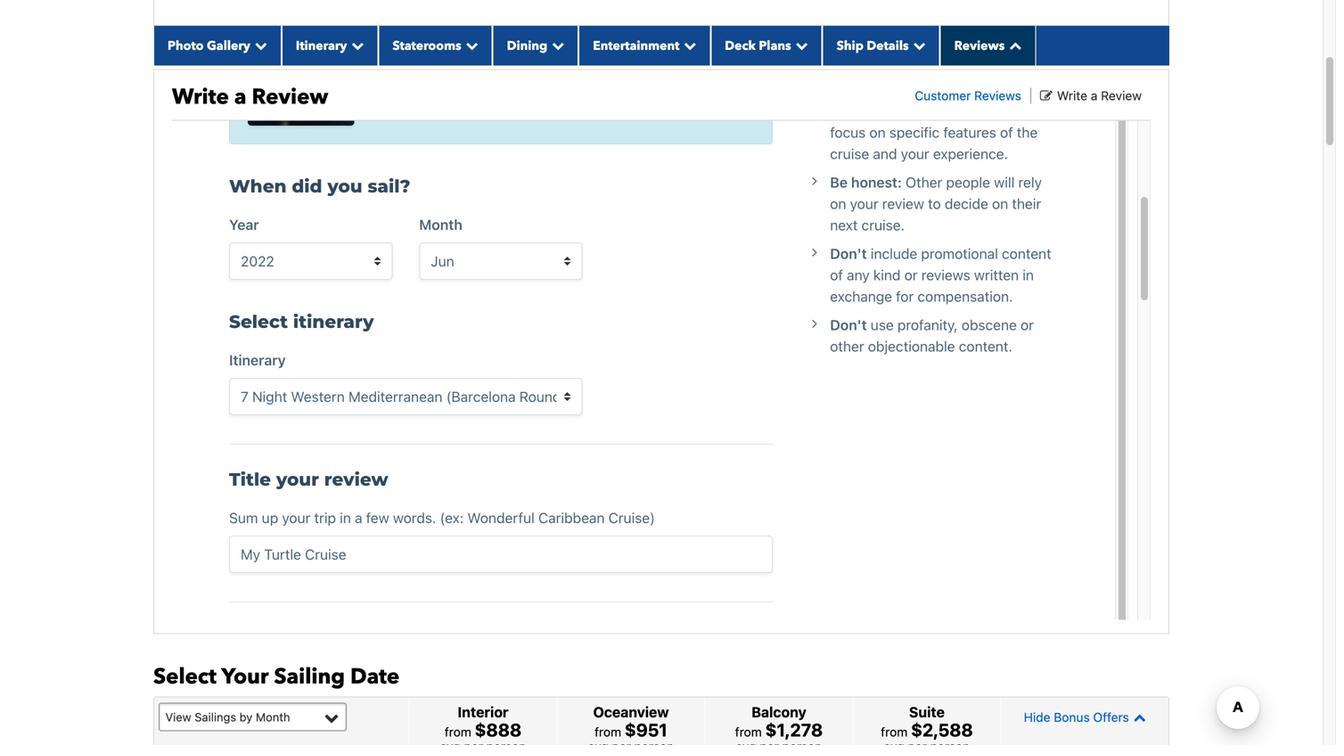 Task type: describe. For each thing, give the bounding box(es) containing it.
hide
[[1024, 710, 1051, 725]]

itinerary
[[296, 37, 347, 54]]

entertainment
[[593, 37, 680, 54]]

0 horizontal spatial review
[[252, 82, 328, 112]]

itinerary button
[[282, 26, 378, 65]]

from for $1,278
[[736, 725, 762, 740]]

from $1,278
[[736, 720, 823, 740]]

view
[[165, 711, 191, 724]]

your
[[221, 662, 269, 692]]

by
[[240, 711, 253, 724]]

customer
[[915, 88, 971, 103]]

chevron down image for deck plans
[[792, 39, 809, 52]]

photo gallery
[[168, 37, 250, 54]]

deck plans button
[[711, 26, 823, 65]]

from $888
[[445, 720, 522, 740]]

hide bonus offers
[[1024, 710, 1130, 725]]

photo
[[168, 37, 204, 54]]

entertainment button
[[579, 26, 711, 65]]

staterooms
[[393, 37, 462, 54]]

plans
[[759, 37, 792, 54]]

0 horizontal spatial a
[[234, 82, 247, 112]]

dining button
[[493, 26, 579, 65]]

$951
[[625, 720, 668, 740]]

from for $888
[[445, 725, 472, 740]]

ship details button
[[823, 26, 941, 65]]

chevron down image for staterooms
[[462, 39, 479, 52]]

deck plans
[[725, 37, 792, 54]]

details
[[867, 37, 909, 54]]

photo gallery button
[[153, 26, 282, 65]]

suite
[[910, 704, 945, 721]]

sailings
[[195, 711, 236, 724]]

reviews button
[[941, 26, 1037, 65]]

chevron down image for dining
[[548, 39, 565, 52]]

write a review link
[[1041, 88, 1142, 103]]

gallery
[[207, 37, 250, 54]]

offers
[[1094, 710, 1130, 725]]

deck
[[725, 37, 756, 54]]

from $951
[[595, 720, 668, 740]]

$2,588
[[911, 720, 974, 740]]

dining
[[507, 37, 548, 54]]

select
[[153, 662, 217, 692]]



Task type: vqa. For each thing, say whether or not it's contained in the screenshot.
2nd Ports of Call: from the top
no



Task type: locate. For each thing, give the bounding box(es) containing it.
bonus
[[1054, 710, 1090, 725]]

1 vertical spatial chevron up image
[[1130, 711, 1147, 724]]

reviews up customer reviews link
[[955, 37, 1005, 54]]

1 horizontal spatial write a review
[[1058, 88, 1142, 103]]

chevron up image inside hide bonus offers link
[[1130, 711, 1147, 724]]

from inside from $888
[[445, 725, 472, 740]]

chevron down image for ship details
[[909, 39, 926, 52]]

from inside from $951
[[595, 725, 622, 740]]

customer reviews link
[[915, 88, 1022, 103]]

ship
[[837, 37, 864, 54]]

5 chevron down image from the left
[[792, 39, 809, 52]]

2 from from the left
[[595, 725, 622, 740]]

reviews left edit image
[[975, 88, 1022, 103]]

chevron up image
[[1005, 39, 1022, 52], [1130, 711, 1147, 724]]

0 horizontal spatial chevron down image
[[462, 39, 479, 52]]

staterooms button
[[378, 26, 493, 65]]

from
[[445, 725, 472, 740], [595, 725, 622, 740], [736, 725, 762, 740], [881, 725, 908, 740]]

0 vertical spatial reviews
[[955, 37, 1005, 54]]

1 chevron down image from the left
[[462, 39, 479, 52]]

reviews inside dropdown button
[[955, 37, 1005, 54]]

review down itinerary
[[252, 82, 328, 112]]

chevron down image left the staterooms
[[347, 39, 364, 52]]

from inside from $1,278
[[736, 725, 762, 740]]

chevron down image inside photo gallery dropdown button
[[250, 39, 267, 52]]

2 chevron down image from the left
[[347, 39, 364, 52]]

chevron up image for hide bonus offers
[[1130, 711, 1147, 724]]

chevron down image inside "ship details" dropdown button
[[909, 39, 926, 52]]

3 chevron down image from the left
[[548, 39, 565, 52]]

from left $2,588
[[881, 725, 908, 740]]

chevron down image inside itinerary dropdown button
[[347, 39, 364, 52]]

reviews
[[955, 37, 1005, 54], [975, 88, 1022, 103]]

1 horizontal spatial chevron up image
[[1130, 711, 1147, 724]]

view sailings by month link
[[159, 703, 347, 732]]

1 horizontal spatial chevron down image
[[909, 39, 926, 52]]

chevron up image inside reviews dropdown button
[[1005, 39, 1022, 52]]

chevron down image left entertainment
[[548, 39, 565, 52]]

from for $2,588
[[881, 725, 908, 740]]

customer reviews
[[915, 88, 1022, 103]]

sailing
[[274, 662, 345, 692]]

chevron down image
[[462, 39, 479, 52], [909, 39, 926, 52]]

chevron down image up the customer
[[909, 39, 926, 52]]

interior
[[458, 704, 509, 721]]

4 from from the left
[[881, 725, 908, 740]]

0 horizontal spatial chevron up image
[[1005, 39, 1022, 52]]

1 horizontal spatial write
[[1058, 88, 1088, 103]]

month
[[256, 711, 290, 724]]

1 horizontal spatial review
[[1102, 88, 1142, 103]]

review
[[252, 82, 328, 112], [1102, 88, 1142, 103]]

chevron up image up customer reviews link
[[1005, 39, 1022, 52]]

1 from from the left
[[445, 725, 472, 740]]

write
[[172, 82, 229, 112], [1058, 88, 1088, 103]]

balcony
[[752, 704, 807, 721]]

3 from from the left
[[736, 725, 762, 740]]

main content containing write a review
[[144, 0, 1179, 746]]

$1,278
[[766, 720, 823, 740]]

from $2,588
[[881, 720, 974, 740]]

1 chevron down image from the left
[[250, 39, 267, 52]]

from down interior
[[445, 725, 472, 740]]

select your sailing date
[[153, 662, 400, 692]]

write right edit image
[[1058, 88, 1088, 103]]

write a review
[[172, 82, 328, 112], [1058, 88, 1142, 103]]

write a review right edit image
[[1058, 88, 1142, 103]]

chevron down image inside "deck plans" dropdown button
[[792, 39, 809, 52]]

chevron down image for itinerary
[[347, 39, 364, 52]]

chevron up image right bonus
[[1130, 711, 1147, 724]]

0 horizontal spatial write
[[172, 82, 229, 112]]

chevron down image
[[250, 39, 267, 52], [347, 39, 364, 52], [548, 39, 565, 52], [680, 39, 697, 52], [792, 39, 809, 52]]

chevron down image left itinerary
[[250, 39, 267, 52]]

hide bonus offers link
[[1006, 702, 1165, 733]]

0 horizontal spatial write a review
[[172, 82, 328, 112]]

from for $951
[[595, 725, 622, 740]]

0 vertical spatial chevron up image
[[1005, 39, 1022, 52]]

from down 'oceanview'
[[595, 725, 622, 740]]

4 chevron down image from the left
[[680, 39, 697, 52]]

chevron down image left dining
[[462, 39, 479, 52]]

a right edit image
[[1091, 88, 1098, 103]]

chevron down image for entertainment
[[680, 39, 697, 52]]

oceanview
[[593, 704, 669, 721]]

1 vertical spatial reviews
[[975, 88, 1022, 103]]

1 horizontal spatial a
[[1091, 88, 1098, 103]]

chevron down image inside the dining dropdown button
[[548, 39, 565, 52]]

$888
[[475, 720, 522, 740]]

a down gallery
[[234, 82, 247, 112]]

a
[[234, 82, 247, 112], [1091, 88, 1098, 103]]

date
[[351, 662, 400, 692]]

review right edit image
[[1102, 88, 1142, 103]]

chevron down image left ship
[[792, 39, 809, 52]]

chevron down image for photo gallery
[[250, 39, 267, 52]]

view sailings by month
[[165, 711, 290, 724]]

write down the photo gallery
[[172, 82, 229, 112]]

chevron down image inside staterooms dropdown button
[[462, 39, 479, 52]]

chevron up image for reviews
[[1005, 39, 1022, 52]]

chevron down image left deck
[[680, 39, 697, 52]]

write a review down gallery
[[172, 82, 328, 112]]

main content
[[144, 0, 1179, 746]]

edit image
[[1041, 89, 1053, 102]]

2 chevron down image from the left
[[909, 39, 926, 52]]

from inside from $2,588
[[881, 725, 908, 740]]

chevron down image inside the entertainment dropdown button
[[680, 39, 697, 52]]

from down 'balcony'
[[736, 725, 762, 740]]

ship details
[[837, 37, 909, 54]]



